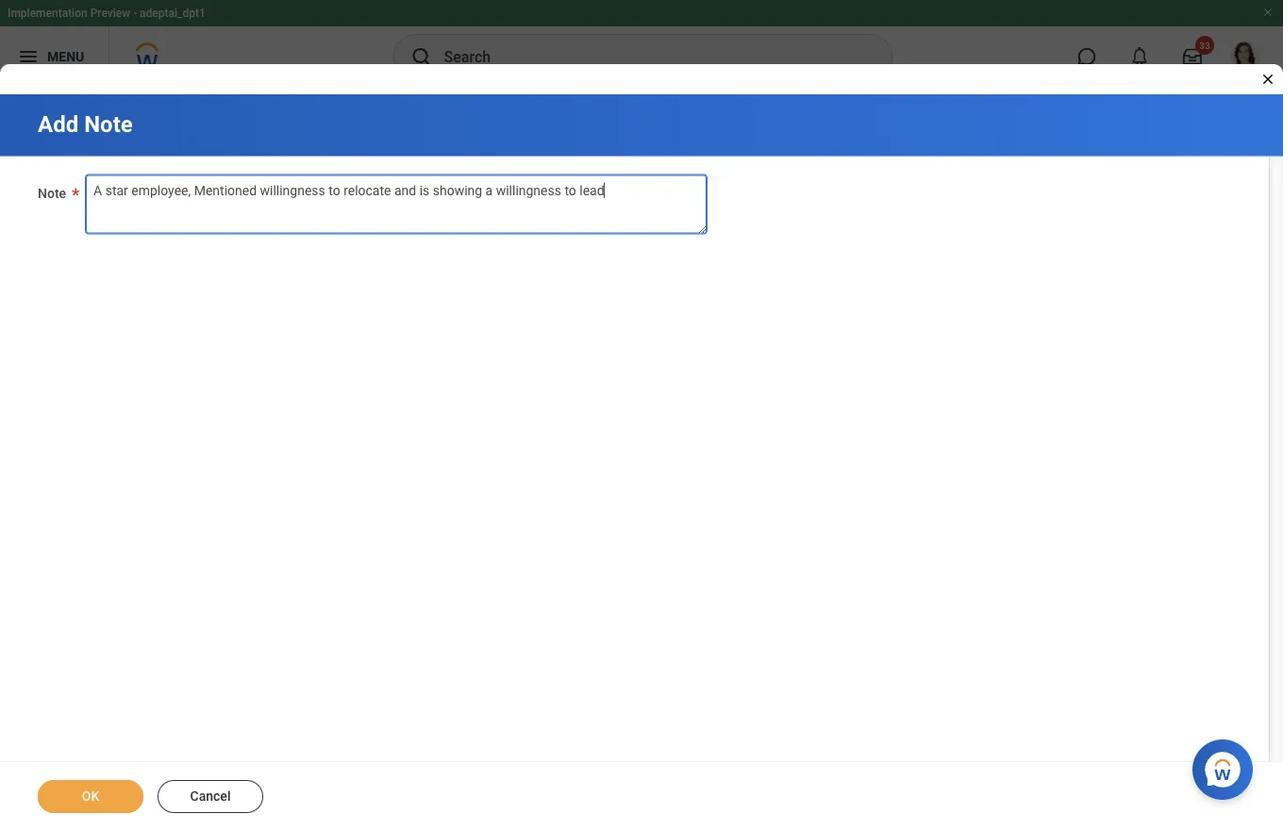 Task type: describe. For each thing, give the bounding box(es) containing it.
cancel button
[[158, 781, 263, 814]]

close environment banner image
[[1263, 7, 1274, 18]]

implementation preview -   adeptai_dpt1 banner
[[0, 0, 1284, 87]]

Note text field
[[85, 174, 708, 235]]

-
[[133, 7, 137, 20]]

add note
[[38, 111, 133, 138]]

preview
[[90, 7, 130, 20]]



Task type: vqa. For each thing, say whether or not it's contained in the screenshot.
'main content'
no



Task type: locate. For each thing, give the bounding box(es) containing it.
profile logan mcneil element
[[1220, 36, 1272, 77]]

inbox large image
[[1184, 47, 1203, 66]]

ok button
[[38, 781, 143, 814]]

ok
[[82, 789, 99, 805]]

close add note image
[[1261, 72, 1276, 87]]

workday assistant region
[[1193, 733, 1261, 800]]

notifications large image
[[1131, 47, 1150, 66]]

add note main content
[[0, 94, 1284, 831]]

implementation preview -   adeptai_dpt1
[[8, 7, 206, 20]]

1 horizontal spatial note
[[84, 111, 133, 138]]

add note dialog
[[0, 0, 1284, 831]]

note right add
[[84, 111, 133, 138]]

search image
[[410, 45, 433, 68]]

0 vertical spatial note
[[84, 111, 133, 138]]

1 vertical spatial note
[[38, 185, 66, 201]]

add
[[38, 111, 79, 138]]

implementation
[[8, 7, 87, 20]]

note
[[84, 111, 133, 138], [38, 185, 66, 201]]

note down add
[[38, 185, 66, 201]]

0 horizontal spatial note
[[38, 185, 66, 201]]

adeptai_dpt1
[[140, 7, 206, 20]]

cancel
[[190, 789, 231, 805]]



